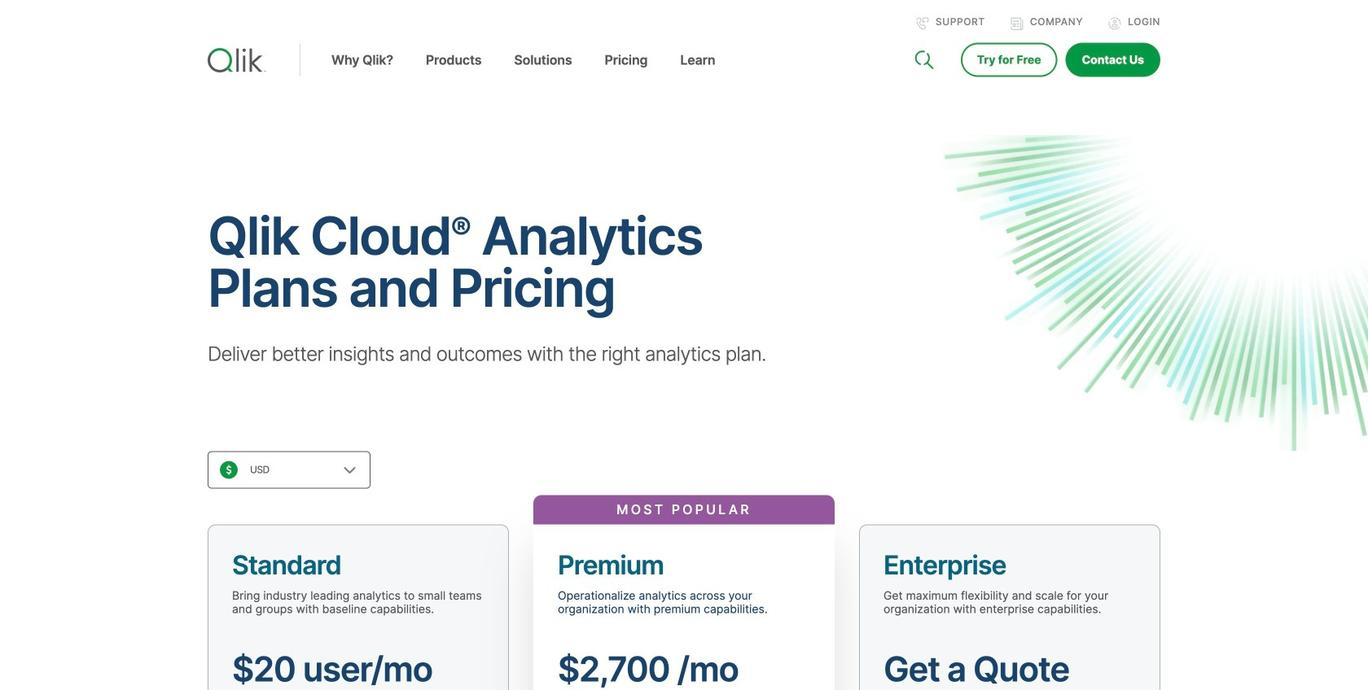 Task type: describe. For each thing, give the bounding box(es) containing it.
support image
[[916, 17, 929, 30]]



Task type: vqa. For each thing, say whether or not it's contained in the screenshot.
Qlik image
yes



Task type: locate. For each thing, give the bounding box(es) containing it.
company image
[[1011, 17, 1024, 30]]

qlik image
[[208, 48, 266, 72]]

login image
[[1109, 17, 1122, 30]]



